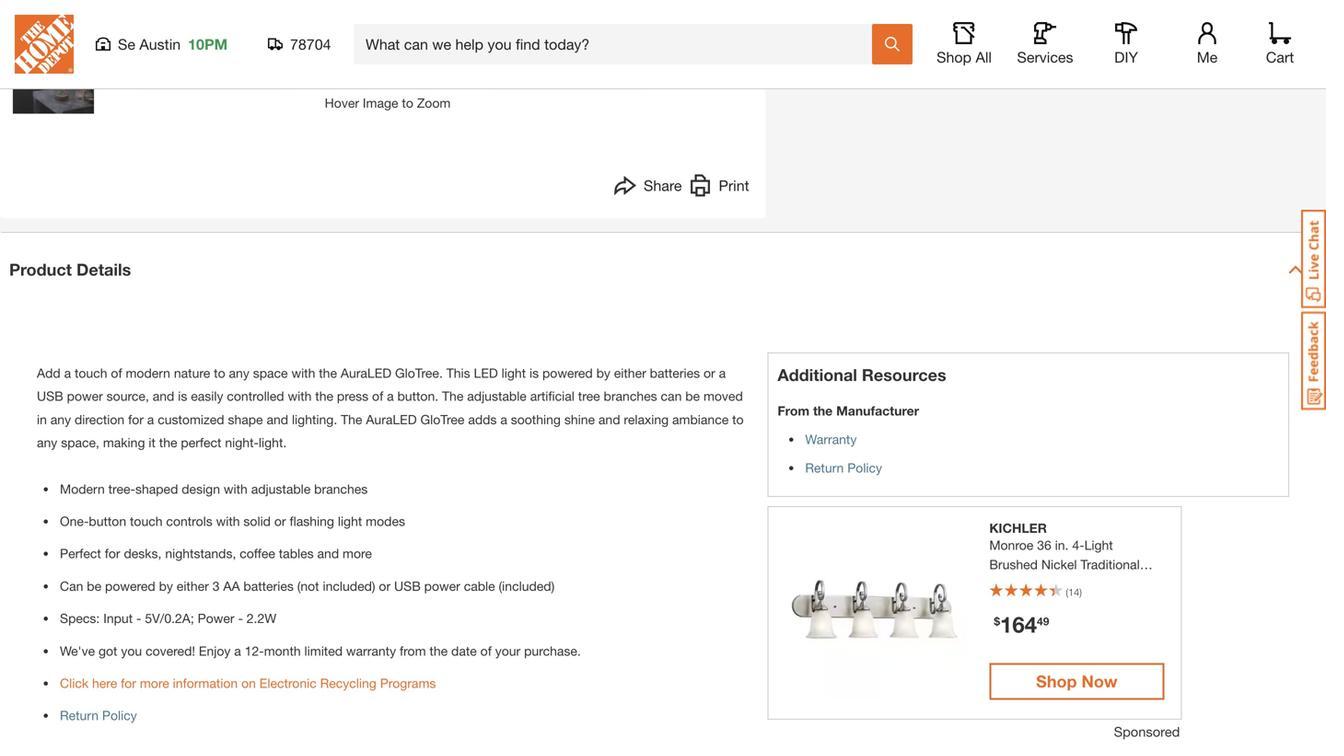 Task type: describe. For each thing, give the bounding box(es) containing it.
1 vertical spatial auraled
[[366, 412, 417, 427]]

perfect for desks, nightstands, coffee tables and more
[[60, 546, 372, 562]]

shaped
[[135, 482, 178, 497]]

1 vertical spatial be
[[87, 579, 101, 594]]

controlled
[[227, 389, 284, 404]]

touch for button
[[130, 514, 163, 529]]

a right the adds
[[501, 412, 507, 427]]

the right the it
[[159, 435, 177, 451]]

brushed
[[990, 557, 1038, 573]]

product
[[9, 260, 72, 280]]

modes
[[366, 514, 405, 529]]

specs: input - 5v/0.2a; power - 2.2w
[[60, 611, 277, 627]]

sponsored
[[1114, 724, 1180, 740]]

design
[[182, 482, 220, 497]]

usb inside 'add a touch of modern nature to any space with the auraled glotree. this led light is powered by either batteries or a usb power source, and is easily controlled with the press of a button. the adjustable artificial tree branches can be moved in any direction for a customized shape and lighting. the auraled glotree adds a soothing shine and relaxing ambiance to any space, making it the perfect night-light.'
[[37, 389, 63, 404]]

soothing
[[511, 412, 561, 427]]

0 horizontal spatial return policy link
[[60, 709, 137, 724]]

1 vertical spatial by
[[159, 579, 173, 594]]

1 - from the left
[[136, 611, 141, 627]]

flashing
[[290, 514, 334, 529]]

lighting.
[[292, 412, 337, 427]]

solid
[[244, 514, 271, 529]]

policy for the right return policy link
[[848, 461, 883, 476]]

your
[[495, 644, 521, 659]]

a up moved
[[719, 366, 726, 381]]

press
[[337, 389, 369, 404]]

diy button
[[1097, 22, 1156, 66]]

glotree
[[421, 412, 465, 427]]

$
[[994, 615, 1000, 628]]

1 horizontal spatial power
[[424, 579, 460, 594]]

cable
[[464, 579, 495, 594]]

add
[[37, 366, 61, 381]]

with up one-button touch controls with solid or flashing light modes
[[224, 482, 248, 497]]

the up lighting.
[[315, 389, 334, 404]]

the right from
[[813, 404, 833, 419]]

product details button
[[0, 233, 1327, 307]]

night-
[[225, 435, 259, 451]]

shape
[[228, 412, 263, 427]]

(included)
[[499, 579, 555, 594]]

shop all
[[937, 48, 992, 66]]

with inside kichler monroe 36 in. 4-light brushed nickel traditional bathroom vanity light with satin etched glass
[[1121, 577, 1145, 592]]

monroe
[[990, 538, 1034, 553]]

2 vertical spatial for
[[121, 676, 136, 691]]

etched
[[1023, 596, 1063, 611]]

me button
[[1178, 22, 1237, 66]]

1 vertical spatial the
[[341, 412, 362, 427]]

1 vertical spatial light
[[1088, 577, 1117, 592]]

live chat image
[[1302, 210, 1327, 309]]

2
[[54, 60, 66, 86]]

2 - from the left
[[238, 611, 243, 627]]

space,
[[61, 435, 99, 451]]

button
[[89, 514, 126, 529]]

2 vertical spatial of
[[481, 644, 492, 659]]

led
[[474, 366, 498, 381]]

recycling
[[320, 676, 377, 691]]

12-
[[245, 644, 264, 659]]

nickel
[[1042, 557, 1077, 573]]

branches inside 'add a touch of modern nature to any space with the auraled glotree. this led light is powered by either batteries or a usb power source, and is easily controlled with the press of a button. the adjustable artificial tree branches can be moved in any direction for a customized shape and lighting. the auraled glotree adds a soothing shine and relaxing ambiance to any space, making it the perfect night-light.'
[[604, 389, 657, 404]]

from the manufacturer
[[778, 404, 920, 419]]

this
[[447, 366, 470, 381]]

for inside 'add a touch of modern nature to any space with the auraled glotree. this led light is powered by either batteries or a usb power source, and is easily controlled with the press of a button. the adjustable artificial tree branches can be moved in any direction for a customized shape and lighting. the auraled glotree adds a soothing shine and relaxing ambiance to any space, making it the perfect night-light.'
[[128, 412, 144, 427]]

covered!
[[146, 644, 195, 659]]

0 vertical spatial of
[[111, 366, 122, 381]]

nightstands,
[[165, 546, 236, 562]]

aa
[[223, 579, 240, 594]]

1 vertical spatial for
[[105, 546, 120, 562]]

a right add
[[64, 366, 71, 381]]

adds
[[468, 412, 497, 427]]

click here for more information on electronic recycling programs link
[[60, 676, 436, 691]]

0 horizontal spatial light
[[338, 514, 362, 529]]

0 vertical spatial auraled
[[341, 366, 392, 381]]

print button
[[690, 175, 750, 202]]

the up 'press'
[[319, 366, 337, 381]]

from
[[400, 644, 426, 659]]

shop now
[[1037, 672, 1118, 692]]

+
[[41, 60, 54, 86]]

1 vertical spatial usb
[[394, 579, 421, 594]]

be inside 'add a touch of modern nature to any space with the auraled glotree. this led light is powered by either batteries or a usb power source, and is easily controlled with the press of a button. the adjustable artificial tree branches can be moved in any direction for a customized shape and lighting. the auraled glotree adds a soothing shine and relaxing ambiance to any space, making it the perfect night-light.'
[[686, 389, 700, 404]]

caret image
[[1289, 263, 1304, 277]]

tree-
[[108, 482, 135, 497]]

diy
[[1115, 48, 1139, 66]]

49
[[1037, 615, 1050, 628]]

2 vertical spatial any
[[37, 435, 57, 451]]

1 horizontal spatial return policy link
[[805, 461, 883, 476]]

batteries inside 'add a touch of modern nature to any space with the auraled glotree. this led light is powered by either batteries or a usb power source, and is easily controlled with the press of a button. the adjustable artificial tree branches can be moved in any direction for a customized shape and lighting. the auraled glotree adds a soothing shine and relaxing ambiance to any space, making it the perfect night-light.'
[[650, 366, 700, 381]]

modern
[[126, 366, 170, 381]]

button.
[[398, 389, 439, 404]]

modern tree-shaped design with adjustable branches
[[60, 482, 368, 497]]

1 vertical spatial to
[[214, 366, 225, 381]]

information
[[173, 676, 238, 691]]

0 horizontal spatial powered
[[105, 579, 155, 594]]

now
[[1082, 672, 1118, 692]]

austin
[[139, 35, 181, 53]]

satin
[[990, 596, 1019, 611]]

in.
[[1055, 538, 1069, 553]]

to inside button
[[402, 95, 414, 111]]

return for the right return policy link
[[805, 461, 844, 476]]

services button
[[1016, 22, 1075, 66]]

and up light.
[[267, 412, 288, 427]]

light.
[[259, 435, 287, 451]]

hover
[[325, 95, 359, 111]]

print
[[719, 177, 750, 194]]

you
[[121, 644, 142, 659]]

cart link
[[1260, 22, 1301, 66]]

return policy for the left return policy link
[[60, 709, 137, 724]]

specs:
[[60, 611, 100, 627]]



Task type: locate. For each thing, give the bounding box(es) containing it.
5v/0.2a;
[[145, 611, 194, 627]]

0 vertical spatial be
[[686, 389, 700, 404]]

0 horizontal spatial policy
[[102, 709, 137, 724]]

0 horizontal spatial the
[[341, 412, 362, 427]]

glotree.
[[395, 366, 443, 381]]

and
[[153, 389, 174, 404], [267, 412, 288, 427], [599, 412, 620, 427], [317, 546, 339, 562]]

of up source,
[[111, 366, 122, 381]]

14
[[1069, 587, 1080, 599]]

all
[[976, 48, 992, 66]]

power
[[67, 389, 103, 404], [424, 579, 460, 594]]

manufacturer
[[837, 404, 920, 419]]

2.2w
[[247, 611, 277, 627]]

return policy link down here at the left bottom of the page
[[60, 709, 137, 724]]

adjustable inside 'add a touch of modern nature to any space with the auraled glotree. this led light is powered by either batteries or a usb power source, and is easily controlled with the press of a button. the adjustable artificial tree branches can be moved in any direction for a customized shape and lighting. the auraled glotree adds a soothing shine and relaxing ambiance to any space, making it the perfect night-light.'
[[467, 389, 527, 404]]

and down modern
[[153, 389, 174, 404]]

0 horizontal spatial shop
[[937, 48, 972, 66]]

perfect
[[181, 435, 222, 451]]

1 horizontal spatial touch
[[130, 514, 163, 529]]

by up specs: input - 5v/0.2a; power - 2.2w
[[159, 579, 173, 594]]

1 horizontal spatial usb
[[394, 579, 421, 594]]

-
[[136, 611, 141, 627], [238, 611, 243, 627]]

here
[[92, 676, 117, 691]]

the left "date"
[[430, 644, 448, 659]]

0 horizontal spatial or
[[274, 514, 286, 529]]

2 horizontal spatial of
[[481, 644, 492, 659]]

1 horizontal spatial either
[[614, 366, 647, 381]]

either inside 'add a touch of modern nature to any space with the auraled glotree. this led light is powered by either batteries or a usb power source, and is easily controlled with the press of a button. the adjustable artificial tree branches can be moved in any direction for a customized shape and lighting. the auraled glotree adds a soothing shine and relaxing ambiance to any space, making it the perfect night-light.'
[[614, 366, 647, 381]]

policy down warranty on the right bottom
[[848, 461, 883, 476]]

return policy for the right return policy link
[[805, 461, 883, 476]]

bathroom
[[990, 577, 1047, 592]]

monroe 36 in. 4-light brushed nickel traditional bathroom vanity light with satin etched glass image
[[787, 521, 967, 701]]

additional
[[778, 365, 858, 385]]

0 vertical spatial light
[[502, 366, 526, 381]]

1 vertical spatial shop
[[1037, 672, 1077, 692]]

0 vertical spatial to
[[402, 95, 414, 111]]

and right tables
[[317, 546, 339, 562]]

more down covered!
[[140, 676, 169, 691]]

1 horizontal spatial to
[[402, 95, 414, 111]]

it
[[149, 435, 156, 451]]

1 horizontal spatial batteries
[[650, 366, 700, 381]]

0 horizontal spatial return
[[60, 709, 99, 724]]

touch up desks,
[[130, 514, 163, 529]]

power left the cable
[[424, 579, 460, 594]]

got
[[99, 644, 117, 659]]

any up 'controlled'
[[229, 366, 249, 381]]

( 14 )
[[1066, 587, 1082, 599]]

for right here at the left bottom of the page
[[121, 676, 136, 691]]

0 vertical spatial more
[[343, 546, 372, 562]]

1 horizontal spatial adjustable
[[467, 389, 527, 404]]

vanity
[[1050, 577, 1085, 592]]

0 vertical spatial by
[[597, 366, 611, 381]]

return for the left return policy link
[[60, 709, 99, 724]]

making
[[103, 435, 145, 451]]

powered up 'artificial' at the bottom left
[[543, 366, 593, 381]]

coffee
[[240, 546, 275, 562]]

return policy link down warranty on the right bottom
[[805, 461, 883, 476]]

0 horizontal spatial either
[[177, 579, 209, 594]]

with left solid
[[216, 514, 240, 529]]

1 horizontal spatial -
[[238, 611, 243, 627]]

shop inside 'button'
[[1037, 672, 1077, 692]]

1 horizontal spatial is
[[530, 366, 539, 381]]

branches up relaxing
[[604, 389, 657, 404]]

with right space
[[292, 366, 315, 381]]

0 horizontal spatial power
[[67, 389, 103, 404]]

1 horizontal spatial return
[[805, 461, 844, 476]]

se austin 10pm
[[118, 35, 228, 53]]

relaxing
[[624, 412, 669, 427]]

batteries up 2.2w
[[244, 579, 294, 594]]

0 horizontal spatial usb
[[37, 389, 63, 404]]

electronic
[[260, 676, 317, 691]]

enjoy
[[199, 644, 231, 659]]

space
[[253, 366, 288, 381]]

on
[[241, 676, 256, 691]]

0 horizontal spatial is
[[178, 389, 187, 404]]

in
[[37, 412, 47, 427]]

with down the traditional
[[1121, 577, 1145, 592]]

source,
[[107, 389, 149, 404]]

0 vertical spatial return
[[805, 461, 844, 476]]

the down 'press'
[[341, 412, 362, 427]]

1 vertical spatial batteries
[[244, 579, 294, 594]]

limited
[[305, 644, 343, 659]]

1 horizontal spatial return policy
[[805, 461, 883, 476]]

1 horizontal spatial the
[[442, 389, 464, 404]]

shine
[[565, 412, 595, 427]]

a left the 12-
[[234, 644, 241, 659]]

1 vertical spatial power
[[424, 579, 460, 594]]

touch right add
[[75, 366, 107, 381]]

2 vertical spatial or
[[379, 579, 391, 594]]

touch inside 'add a touch of modern nature to any space with the auraled glotree. this led light is powered by either batteries or a usb power source, and is easily controlled with the press of a button. the adjustable artificial tree branches can be moved in any direction for a customized shape and lighting. the auraled glotree adds a soothing shine and relaxing ambiance to any space, making it the perfect night-light.'
[[75, 366, 107, 381]]

light inside 'add a touch of modern nature to any space with the auraled glotree. this led light is powered by either batteries or a usb power source, and is easily controlled with the press of a button. the adjustable artificial tree branches can be moved in any direction for a customized shape and lighting. the auraled glotree adds a soothing shine and relaxing ambiance to any space, making it the perfect night-light.'
[[502, 366, 526, 381]]

batteries
[[650, 366, 700, 381], [244, 579, 294, 594]]

the
[[319, 366, 337, 381], [315, 389, 334, 404], [813, 404, 833, 419], [159, 435, 177, 451], [430, 644, 448, 659]]

0 horizontal spatial by
[[159, 579, 173, 594]]

1 vertical spatial return
[[60, 709, 99, 724]]

any down in
[[37, 435, 57, 451]]

0 vertical spatial return policy link
[[805, 461, 883, 476]]

0 vertical spatial is
[[530, 366, 539, 381]]

of right 'press'
[[372, 389, 383, 404]]

tzumi wall light panels 9004hd fa.5 image
[[13, 33, 94, 114]]

0 horizontal spatial batteries
[[244, 579, 294, 594]]

shop inside button
[[937, 48, 972, 66]]

purchase.
[[524, 644, 581, 659]]

1 horizontal spatial be
[[686, 389, 700, 404]]

1 horizontal spatial light
[[502, 366, 526, 381]]

return down warranty on the right bottom
[[805, 461, 844, 476]]

nature
[[174, 366, 210, 381]]

warranty
[[346, 644, 396, 659]]

tzumi wall light panels 9004hd 44.4 image
[[13, 0, 94, 16]]

power up direction
[[67, 389, 103, 404]]

either left 3
[[177, 579, 209, 594]]

0 vertical spatial return policy
[[805, 461, 883, 476]]

1 vertical spatial of
[[372, 389, 383, 404]]

the down this
[[442, 389, 464, 404]]

or right included)
[[379, 579, 391, 594]]

hover image to zoom
[[325, 95, 451, 111]]

to up easily
[[214, 366, 225, 381]]

0 vertical spatial usb
[[37, 389, 63, 404]]

0 horizontal spatial branches
[[314, 482, 368, 497]]

0 vertical spatial policy
[[848, 461, 883, 476]]

(
[[1066, 587, 1069, 599]]

light right led
[[502, 366, 526, 381]]

0 vertical spatial light
[[1085, 538, 1114, 553]]

0 horizontal spatial -
[[136, 611, 141, 627]]

light down the traditional
[[1088, 577, 1117, 592]]

1 vertical spatial touch
[[130, 514, 163, 529]]

0 horizontal spatial adjustable
[[251, 482, 311, 497]]

0 horizontal spatial touch
[[75, 366, 107, 381]]

1 vertical spatial policy
[[102, 709, 137, 724]]

share button
[[614, 175, 682, 202]]

additional resources
[[778, 365, 947, 385]]

input
[[103, 611, 133, 627]]

1 horizontal spatial shop
[[1037, 672, 1077, 692]]

0 vertical spatial or
[[704, 366, 716, 381]]

feedback link image
[[1302, 311, 1327, 411]]

- left 2.2w
[[238, 611, 243, 627]]

1 vertical spatial is
[[178, 389, 187, 404]]

policy for the left return policy link
[[102, 709, 137, 724]]

by up tree
[[597, 366, 611, 381]]

return policy link
[[805, 461, 883, 476], [60, 709, 137, 724]]

more
[[343, 546, 372, 562], [140, 676, 169, 691]]

either up relaxing
[[614, 366, 647, 381]]

to down moved
[[733, 412, 744, 427]]

0 vertical spatial any
[[229, 366, 249, 381]]

0 vertical spatial power
[[67, 389, 103, 404]]

policy
[[848, 461, 883, 476], [102, 709, 137, 724]]

batteries up can
[[650, 366, 700, 381]]

for left desks,
[[105, 546, 120, 562]]

we've got you covered! enjoy a 12-month limited warranty from the date of your purchase.
[[60, 644, 581, 659]]

kichler monroe 36 in. 4-light brushed nickel traditional bathroom vanity light with satin etched glass
[[990, 521, 1145, 611]]

1 vertical spatial more
[[140, 676, 169, 691]]

0 vertical spatial shop
[[937, 48, 972, 66]]

1 vertical spatial powered
[[105, 579, 155, 594]]

adjustable down led
[[467, 389, 527, 404]]

shop left now
[[1037, 672, 1077, 692]]

0 horizontal spatial to
[[214, 366, 225, 381]]

1 vertical spatial light
[[338, 514, 362, 529]]

1 vertical spatial branches
[[314, 482, 368, 497]]

easily
[[191, 389, 223, 404]]

light left modes
[[338, 514, 362, 529]]

0 vertical spatial touch
[[75, 366, 107, 381]]

0 vertical spatial batteries
[[650, 366, 700, 381]]

0 horizontal spatial of
[[111, 366, 122, 381]]

with
[[292, 366, 315, 381], [288, 389, 312, 404], [224, 482, 248, 497], [216, 514, 240, 529], [1121, 577, 1145, 592]]

0 vertical spatial either
[[614, 366, 647, 381]]

and right shine
[[599, 412, 620, 427]]

shop now button
[[990, 664, 1165, 701]]

164
[[1000, 612, 1037, 638]]

1 vertical spatial adjustable
[[251, 482, 311, 497]]

by
[[597, 366, 611, 381], [159, 579, 173, 594]]

power
[[198, 611, 235, 627]]

is up 'artificial' at the bottom left
[[530, 366, 539, 381]]

is left easily
[[178, 389, 187, 404]]

included)
[[323, 579, 375, 594]]

powered inside 'add a touch of modern nature to any space with the auraled glotree. this led light is powered by either batteries or a usb power source, and is easily controlled with the press of a button. the adjustable artificial tree branches can be moved in any direction for a customized shape and lighting. the auraled glotree adds a soothing shine and relaxing ambiance to any space, making it the perfect night-light.'
[[543, 366, 593, 381]]

1 horizontal spatial powered
[[543, 366, 593, 381]]

0 horizontal spatial more
[[140, 676, 169, 691]]

1 horizontal spatial more
[[343, 546, 372, 562]]

or up moved
[[704, 366, 716, 381]]

powered up input
[[105, 579, 155, 594]]

the home depot logo image
[[15, 15, 74, 74]]

branches up flashing
[[314, 482, 368, 497]]

services
[[1018, 48, 1074, 66]]

or right solid
[[274, 514, 286, 529]]

$ 164 49
[[994, 612, 1050, 638]]

one-
[[60, 514, 89, 529]]

auraled
[[341, 366, 392, 381], [366, 412, 417, 427]]

we've
[[60, 644, 95, 659]]

1 vertical spatial return policy
[[60, 709, 137, 724]]

usb down add
[[37, 389, 63, 404]]

return down click in the left bottom of the page
[[60, 709, 99, 724]]

month
[[264, 644, 301, 659]]

0 horizontal spatial return policy
[[60, 709, 137, 724]]

0 vertical spatial branches
[[604, 389, 657, 404]]

1 horizontal spatial of
[[372, 389, 383, 404]]

warranty
[[805, 432, 857, 447]]

or
[[704, 366, 716, 381], [274, 514, 286, 529], [379, 579, 391, 594]]

- right input
[[136, 611, 141, 627]]

36
[[1038, 538, 1052, 553]]

1 vertical spatial either
[[177, 579, 209, 594]]

power inside 'add a touch of modern nature to any space with the auraled glotree. this led light is powered by either batteries or a usb power source, and is easily controlled with the press of a button. the adjustable artificial tree branches can be moved in any direction for a customized shape and lighting. the auraled glotree adds a soothing shine and relaxing ambiance to any space, making it the perfect night-light.'
[[67, 389, 103, 404]]

What can we help you find today? search field
[[366, 25, 872, 64]]

by inside 'add a touch of modern nature to any space with the auraled glotree. this led light is powered by either batteries or a usb power source, and is easily controlled with the press of a button. the adjustable artificial tree branches can be moved in any direction for a customized shape and lighting. the auraled glotree adds a soothing shine and relaxing ambiance to any space, making it the perfect night-light.'
[[597, 366, 611, 381]]

desks,
[[124, 546, 162, 562]]

shop for shop all
[[937, 48, 972, 66]]

policy down here at the left bottom of the page
[[102, 709, 137, 724]]

hover image to zoom button
[[111, 0, 664, 113]]

shop for shop now
[[1037, 672, 1077, 692]]

with up lighting.
[[288, 389, 312, 404]]

2 horizontal spatial to
[[733, 412, 744, 427]]

light up the traditional
[[1085, 538, 1114, 553]]

zoom
[[417, 95, 451, 111]]

0 vertical spatial the
[[442, 389, 464, 404]]

1 horizontal spatial branches
[[604, 389, 657, 404]]

light
[[1085, 538, 1114, 553], [1088, 577, 1117, 592]]

or inside 'add a touch of modern nature to any space with the auraled glotree. this led light is powered by either batteries or a usb power source, and is easily controlled with the press of a button. the adjustable artificial tree branches can be moved in any direction for a customized shape and lighting. the auraled glotree adds a soothing shine and relaxing ambiance to any space, making it the perfect night-light.'
[[704, 366, 716, 381]]

auraled down button.
[[366, 412, 417, 427]]

warranty link
[[805, 432, 857, 447]]

to left zoom
[[402, 95, 414, 111]]

of left the your on the bottom
[[481, 644, 492, 659]]

usb
[[37, 389, 63, 404], [394, 579, 421, 594]]

1 horizontal spatial or
[[379, 579, 391, 594]]

more up included)
[[343, 546, 372, 562]]

return policy down warranty on the right bottom
[[805, 461, 883, 476]]

shop left all on the right of page
[[937, 48, 972, 66]]

return policy
[[805, 461, 883, 476], [60, 709, 137, 724]]

for down source,
[[128, 412, 144, 427]]

4-
[[1073, 538, 1085, 553]]

add a touch of modern nature to any space with the auraled glotree. this led light is powered by either batteries or a usb power source, and is easily controlled with the press of a button. the adjustable artificial tree branches can be moved in any direction for a customized shape and lighting. the auraled glotree adds a soothing shine and relaxing ambiance to any space, making it the perfect night-light.
[[37, 366, 744, 451]]

tables
[[279, 546, 314, 562]]

controls
[[166, 514, 213, 529]]

a left button.
[[387, 389, 394, 404]]

a up the it
[[147, 412, 154, 427]]

+ 2
[[41, 60, 66, 86]]

auraled up 'press'
[[341, 366, 392, 381]]

touch for a
[[75, 366, 107, 381]]

2 horizontal spatial or
[[704, 366, 716, 381]]

adjustable up solid
[[251, 482, 311, 497]]

usb right included)
[[394, 579, 421, 594]]

0 horizontal spatial be
[[87, 579, 101, 594]]

1 horizontal spatial policy
[[848, 461, 883, 476]]

78704
[[290, 35, 331, 53]]

is
[[530, 366, 539, 381], [178, 389, 187, 404]]

click here for more information on electronic recycling programs
[[60, 676, 436, 691]]

1 vertical spatial any
[[50, 412, 71, 427]]

return policy down here at the left bottom of the page
[[60, 709, 137, 724]]

se
[[118, 35, 135, 53]]

perfect
[[60, 546, 101, 562]]

traditional
[[1081, 557, 1140, 573]]

1 vertical spatial or
[[274, 514, 286, 529]]

0 vertical spatial powered
[[543, 366, 593, 381]]

2 vertical spatial to
[[733, 412, 744, 427]]

any right in
[[50, 412, 71, 427]]

click
[[60, 676, 89, 691]]



Task type: vqa. For each thing, say whether or not it's contained in the screenshot.
the leftmost of
yes



